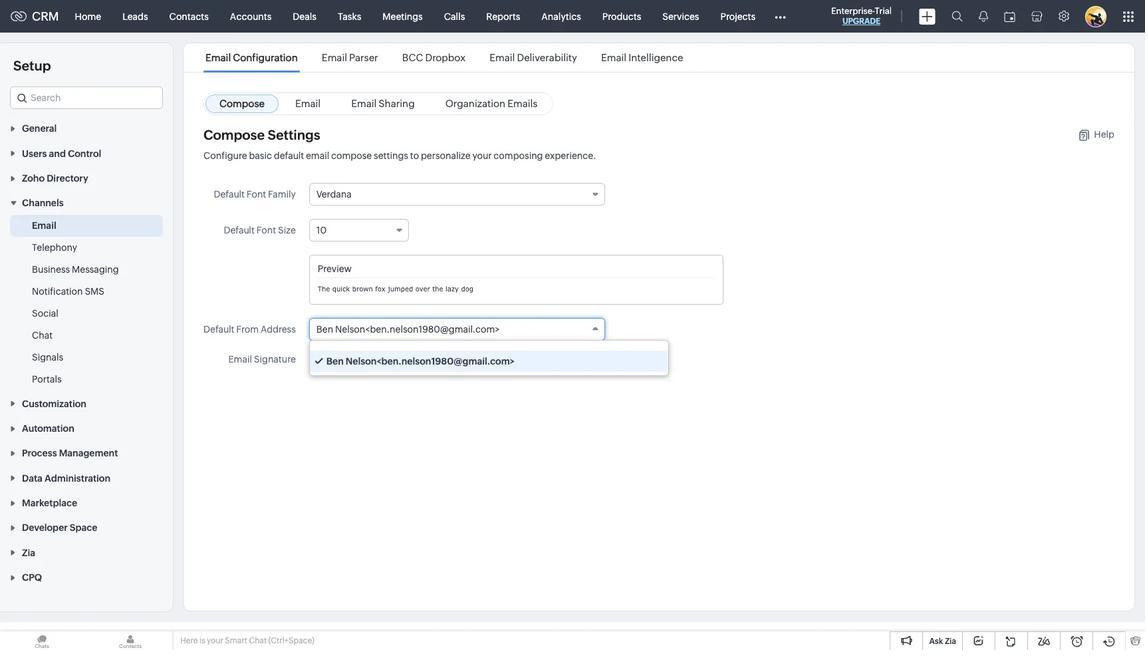 Task type: describe. For each thing, give the bounding box(es) containing it.
email configuration
[[206, 52, 298, 63]]

zoho directory button
[[0, 165, 173, 190]]

products
[[603, 11, 642, 22]]

email for email deliverability
[[490, 52, 515, 63]]

preview
[[318, 263, 352, 274]]

leads
[[123, 11, 148, 22]]

add
[[309, 354, 327, 365]]

enterprise-
[[832, 6, 875, 16]]

crm link
[[11, 9, 59, 23]]

developer
[[22, 523, 68, 533]]

automation
[[22, 423, 74, 434]]

signals
[[32, 352, 63, 363]]

1 horizontal spatial chat
[[249, 636, 267, 645]]

channels
[[22, 198, 64, 208]]

email for email sharing
[[351, 98, 377, 109]]

organization
[[446, 98, 506, 109]]

trial
[[875, 6, 892, 16]]

default for default from address
[[204, 324, 234, 335]]

business
[[32, 264, 70, 275]]

jumped
[[388, 285, 413, 293]]

new
[[329, 354, 349, 365]]

projects
[[721, 11, 756, 22]]

services link
[[652, 0, 710, 32]]

data
[[22, 473, 43, 484]]

directory
[[47, 173, 88, 184]]

search element
[[944, 0, 971, 33]]

calendar image
[[1005, 11, 1016, 22]]

signals image
[[979, 11, 989, 22]]

email intelligence
[[601, 52, 684, 63]]

2 signature from the left
[[351, 354, 393, 365]]

deliverability
[[517, 52, 577, 63]]

list containing email configuration
[[194, 43, 696, 72]]

chat inside channels "region"
[[32, 330, 53, 341]]

compose for compose settings
[[204, 127, 265, 142]]

fox
[[375, 285, 386, 293]]

experience.
[[545, 150, 597, 161]]

email intelligence link
[[599, 52, 686, 63]]

configuration
[[233, 52, 298, 63]]

email configuration link
[[204, 52, 300, 63]]

compose
[[331, 150, 372, 161]]

signals element
[[971, 0, 997, 33]]

users and control
[[22, 148, 101, 159]]

services
[[663, 11, 700, 22]]

accounts
[[230, 11, 272, 22]]

general
[[22, 123, 57, 134]]

email for email parser
[[322, 52, 347, 63]]

1 horizontal spatial email link
[[281, 94, 335, 113]]

email
[[306, 150, 329, 161]]

0 vertical spatial your
[[473, 150, 492, 161]]

users
[[22, 148, 47, 159]]

projects link
[[710, 0, 767, 32]]

default for default font family
[[214, 189, 245, 200]]

notification
[[32, 286, 83, 297]]

process
[[22, 448, 57, 459]]

organization emails link
[[432, 94, 552, 113]]

configure basic default email compose settings to personalize your composing experience.
[[204, 150, 597, 161]]

0 horizontal spatial email link
[[32, 219, 56, 232]]

profile image
[[1086, 6, 1107, 27]]

organization emails
[[446, 98, 538, 109]]

email deliverability link
[[488, 52, 579, 63]]

contacts image
[[88, 631, 172, 650]]

control
[[68, 148, 101, 159]]

reports
[[487, 11, 520, 22]]

create menu element
[[911, 0, 944, 32]]

home
[[75, 11, 101, 22]]

default font family
[[214, 189, 296, 200]]

add new signature
[[309, 354, 393, 365]]

nelson<ben.nelson1980@gmail.com> inside ben nelson<ben.nelson1980@gmail.com> "option"
[[346, 356, 515, 367]]

analytics link
[[531, 0, 592, 32]]

here is your smart chat (ctrl+space)
[[180, 636, 315, 645]]

email sharing link
[[337, 94, 429, 113]]

notification sms
[[32, 286, 104, 297]]

over
[[416, 285, 430, 293]]

dropbox
[[425, 52, 466, 63]]

0 horizontal spatial your
[[207, 636, 224, 645]]

signals link
[[32, 351, 63, 364]]

data administration
[[22, 473, 110, 484]]

deals link
[[282, 0, 327, 32]]

notification sms link
[[32, 285, 104, 298]]

crm
[[32, 9, 59, 23]]

ben inside field
[[317, 324, 333, 335]]

is
[[200, 636, 205, 645]]

business messaging link
[[32, 263, 119, 276]]

email deliverability
[[490, 52, 577, 63]]

analytics
[[542, 11, 581, 22]]

smart
[[225, 636, 247, 645]]

the quick brown fox jumped over the lazy dog
[[318, 285, 474, 293]]

channels region
[[0, 215, 173, 391]]

sharing
[[379, 98, 415, 109]]

portals link
[[32, 373, 62, 386]]

brown
[[352, 285, 373, 293]]

settings
[[374, 150, 408, 161]]

users and control button
[[0, 141, 173, 165]]

Ben Nelson<ben.nelson1980@gmail.com> field
[[309, 318, 606, 341]]

quick
[[333, 285, 350, 293]]

enterprise-trial upgrade
[[832, 6, 892, 26]]

composing
[[494, 150, 543, 161]]

chats image
[[0, 631, 84, 650]]

font for family
[[247, 189, 266, 200]]

email for email signature
[[228, 354, 252, 365]]

1 signature from the left
[[254, 354, 296, 365]]

size
[[278, 225, 296, 236]]

search image
[[952, 11, 963, 22]]

deals
[[293, 11, 317, 22]]

business messaging
[[32, 264, 119, 275]]



Task type: locate. For each thing, give the bounding box(es) containing it.
automation button
[[0, 416, 173, 440]]

zoho
[[22, 173, 45, 184]]

customization
[[22, 398, 86, 409]]

Search text field
[[11, 87, 162, 108]]

zia button
[[0, 540, 173, 565]]

0 vertical spatial email link
[[281, 94, 335, 113]]

(ctrl+space)
[[268, 636, 315, 645]]

email link up settings
[[281, 94, 335, 113]]

compose link
[[206, 94, 279, 113]]

email signature
[[228, 354, 296, 365]]

1 vertical spatial your
[[207, 636, 224, 645]]

chat link
[[32, 329, 53, 342]]

cpq button
[[0, 565, 173, 590]]

nelson<ben.nelson1980@gmail.com> down ben nelson<ben.nelson1980@gmail.com> field
[[346, 356, 515, 367]]

1 horizontal spatial zia
[[945, 637, 957, 646]]

calls
[[444, 11, 465, 22]]

signature right the new
[[351, 354, 393, 365]]

sms
[[85, 286, 104, 297]]

chat right "smart"
[[249, 636, 267, 645]]

zia inside dropdown button
[[22, 547, 35, 558]]

ask zia
[[930, 637, 957, 646]]

ask
[[930, 637, 944, 646]]

email sharing
[[351, 98, 415, 109]]

font
[[247, 189, 266, 200], [257, 225, 276, 236]]

default down default font family
[[224, 225, 255, 236]]

bcc dropbox
[[402, 52, 466, 63]]

and
[[49, 148, 66, 159]]

tasks
[[338, 11, 361, 22]]

0 vertical spatial default
[[214, 189, 245, 200]]

ben nelson<ben.nelson1980@gmail.com> option
[[310, 351, 668, 372]]

social link
[[32, 307, 58, 320]]

calls link
[[434, 0, 476, 32]]

font for size
[[257, 225, 276, 236]]

family
[[268, 189, 296, 200]]

tasks link
[[327, 0, 372, 32]]

email link
[[281, 94, 335, 113], [32, 219, 56, 232]]

ben nelson<ben.nelson1980@gmail.com> inside ben nelson<ben.nelson1980@gmail.com> field
[[317, 324, 500, 335]]

settings
[[268, 127, 320, 142]]

1 vertical spatial ben nelson<ben.nelson1980@gmail.com>
[[327, 356, 515, 367]]

1 vertical spatial email link
[[32, 219, 56, 232]]

your left composing
[[473, 150, 492, 161]]

contacts
[[169, 11, 209, 22]]

email down 'reports'
[[490, 52, 515, 63]]

bcc dropbox link
[[400, 52, 468, 63]]

emails
[[508, 98, 538, 109]]

signature down address
[[254, 354, 296, 365]]

1 vertical spatial zia
[[945, 637, 957, 646]]

chat down the social link
[[32, 330, 53, 341]]

email down from
[[228, 354, 252, 365]]

here
[[180, 636, 198, 645]]

Verdana field
[[309, 183, 606, 206]]

compose settings
[[204, 127, 320, 142]]

reports link
[[476, 0, 531, 32]]

email left the "configuration"
[[206, 52, 231, 63]]

zia up cpq
[[22, 547, 35, 558]]

compose for compose
[[220, 98, 265, 109]]

management
[[59, 448, 118, 459]]

help
[[1095, 129, 1115, 139]]

default down configure
[[214, 189, 245, 200]]

ben inside "option"
[[327, 356, 344, 367]]

email up settings
[[295, 98, 321, 109]]

nelson<ben.nelson1980@gmail.com>
[[335, 324, 500, 335], [346, 356, 515, 367]]

Other Modules field
[[767, 6, 795, 27]]

1 horizontal spatial your
[[473, 150, 492, 161]]

bcc
[[402, 52, 423, 63]]

telephony link
[[32, 241, 77, 254]]

font left size
[[257, 225, 276, 236]]

0 vertical spatial zia
[[22, 547, 35, 558]]

data administration button
[[0, 465, 173, 490]]

default left from
[[204, 324, 234, 335]]

0 vertical spatial nelson<ben.nelson1980@gmail.com>
[[335, 324, 500, 335]]

compose up compose settings
[[220, 98, 265, 109]]

email left parser
[[322, 52, 347, 63]]

upgrade
[[843, 17, 881, 26]]

0 vertical spatial compose
[[220, 98, 265, 109]]

signature
[[254, 354, 296, 365], [351, 354, 393, 365]]

address
[[261, 324, 296, 335]]

process management button
[[0, 440, 173, 465]]

1 vertical spatial default
[[224, 225, 255, 236]]

meetings
[[383, 11, 423, 22]]

the
[[433, 285, 443, 293]]

developer space
[[22, 523, 97, 533]]

email parser
[[322, 52, 378, 63]]

1 horizontal spatial signature
[[351, 354, 393, 365]]

email left "sharing"
[[351, 98, 377, 109]]

10
[[317, 225, 327, 236]]

messaging
[[72, 264, 119, 275]]

0 vertical spatial ben
[[317, 324, 333, 335]]

nelson<ben.nelson1980@gmail.com> inside ben nelson<ben.nelson1980@gmail.com> field
[[335, 324, 500, 335]]

None field
[[10, 86, 163, 109]]

compose up configure
[[204, 127, 265, 142]]

default for default font size
[[224, 225, 255, 236]]

email for email configuration
[[206, 52, 231, 63]]

list
[[194, 43, 696, 72]]

2 vertical spatial default
[[204, 324, 234, 335]]

verdana
[[317, 189, 352, 200]]

default
[[274, 150, 304, 161]]

your right is
[[207, 636, 224, 645]]

ben nelson<ben.nelson1980@gmail.com> down ben nelson<ben.nelson1980@gmail.com> field
[[327, 356, 515, 367]]

1 vertical spatial font
[[257, 225, 276, 236]]

accounts link
[[219, 0, 282, 32]]

nelson<ben.nelson1980@gmail.com> down over
[[335, 324, 500, 335]]

your
[[473, 150, 492, 161], [207, 636, 224, 645]]

0 horizontal spatial signature
[[254, 354, 296, 365]]

0 vertical spatial font
[[247, 189, 266, 200]]

from
[[236, 324, 259, 335]]

dog
[[461, 285, 474, 293]]

to
[[410, 150, 419, 161]]

contacts link
[[159, 0, 219, 32]]

email parser link
[[320, 52, 380, 63]]

leads link
[[112, 0, 159, 32]]

portals
[[32, 374, 62, 385]]

0 horizontal spatial chat
[[32, 330, 53, 341]]

profile element
[[1078, 0, 1115, 32]]

1 vertical spatial ben
[[327, 356, 344, 367]]

email for email intelligence
[[601, 52, 627, 63]]

email down 'products' link
[[601, 52, 627, 63]]

1 vertical spatial nelson<ben.nelson1980@gmail.com>
[[346, 356, 515, 367]]

administration
[[45, 473, 110, 484]]

marketplace button
[[0, 490, 173, 515]]

general button
[[0, 116, 173, 141]]

ben nelson<ben.nelson1980@gmail.com> inside ben nelson<ben.nelson1980@gmail.com> "option"
[[327, 356, 515, 367]]

email inside channels "region"
[[32, 220, 56, 231]]

the
[[318, 285, 330, 293]]

email link down the channels
[[32, 219, 56, 232]]

ben nelson<ben.nelson1980@gmail.com> down jumped
[[317, 324, 500, 335]]

space
[[70, 523, 97, 533]]

0 vertical spatial chat
[[32, 330, 53, 341]]

0 vertical spatial ben nelson<ben.nelson1980@gmail.com>
[[317, 324, 500, 335]]

email down the channels
[[32, 220, 56, 231]]

zia right ask
[[945, 637, 957, 646]]

1 vertical spatial chat
[[249, 636, 267, 645]]

compose
[[220, 98, 265, 109], [204, 127, 265, 142]]

cpq
[[22, 572, 42, 583]]

products link
[[592, 0, 652, 32]]

telephony
[[32, 242, 77, 253]]

font left the family
[[247, 189, 266, 200]]

create menu image
[[919, 8, 936, 24]]

basic
[[249, 150, 272, 161]]

1 vertical spatial compose
[[204, 127, 265, 142]]

0 horizontal spatial zia
[[22, 547, 35, 558]]

customization button
[[0, 391, 173, 416]]

10 field
[[309, 219, 409, 242]]



Task type: vqa. For each thing, say whether or not it's contained in the screenshot.
Chapman (Sample) Consulting
no



